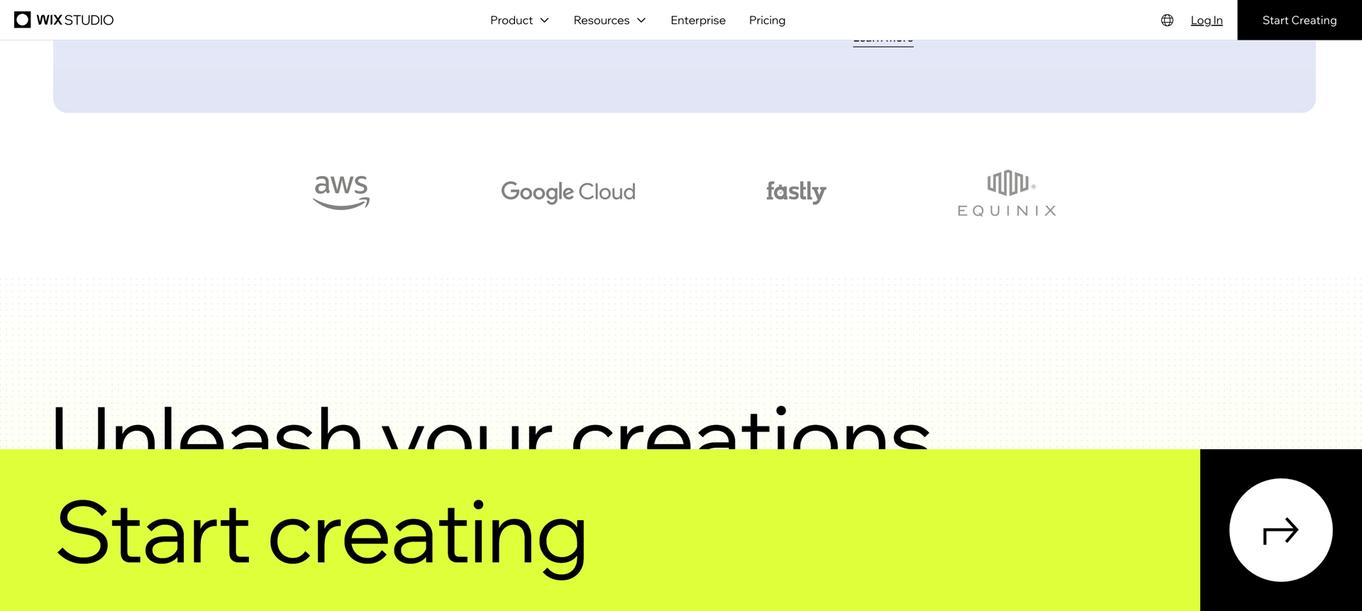 Task type: locate. For each thing, give the bounding box(es) containing it.
learn
[[853, 30, 884, 44]]

arrow pointing right image
[[1201, 449, 1363, 611], [1201, 449, 1363, 611]]

start for start creating
[[54, 477, 251, 584]]

pricing
[[750, 13, 786, 27]]

unleash
[[50, 382, 365, 490]]

1 horizontal spatial start
[[1263, 13, 1289, 27]]

product
[[491, 13, 533, 27]]

creating
[[1292, 13, 1338, 27]]

0 vertical spatial start
[[1263, 13, 1289, 27]]

enterprise
[[671, 13, 726, 27]]

more
[[886, 30, 914, 44]]

start creating
[[54, 477, 589, 584]]

product button
[[479, 0, 563, 40]]

start for start creating
[[1263, 13, 1289, 27]]

fastly logo image
[[767, 181, 827, 205], [767, 181, 827, 205]]

unleash your creations.
[[50, 382, 967, 490]]

resources button
[[563, 0, 659, 40]]

google cloud logo image
[[502, 181, 635, 205], [502, 181, 635, 205]]

1 vertical spatial start
[[54, 477, 251, 584]]

learn more
[[853, 30, 914, 44]]

equinix logo image
[[959, 170, 1057, 216], [959, 170, 1057, 216]]

start creating link
[[1238, 0, 1363, 40]]

rein in the chaos.
[[50, 476, 719, 583]]

aws logo image
[[313, 176, 370, 210]]

enterprise link
[[659, 0, 738, 40]]

0 horizontal spatial start
[[54, 477, 251, 584]]

pricing link
[[738, 0, 798, 40]]

start
[[1263, 13, 1289, 27], [54, 477, 251, 584]]



Task type: vqa. For each thing, say whether or not it's contained in the screenshot.
tools
no



Task type: describe. For each thing, give the bounding box(es) containing it.
your
[[380, 382, 554, 490]]

log in link
[[1191, 13, 1224, 27]]

language selector, english selected image
[[1160, 11, 1177, 28]]

learn more link
[[853, 26, 930, 48]]

in
[[1214, 13, 1224, 27]]

creations.
[[570, 382, 951, 490]]

log
[[1192, 13, 1212, 27]]

start creating
[[1263, 13, 1338, 27]]

wix logo, homepage image
[[14, 11, 117, 28]]

rein
[[50, 476, 220, 583]]

chaos.
[[466, 476, 719, 583]]

log in
[[1192, 13, 1224, 27]]

the
[[318, 476, 450, 583]]

creating
[[267, 477, 589, 584]]

resources
[[574, 13, 630, 27]]

in
[[236, 476, 302, 583]]



